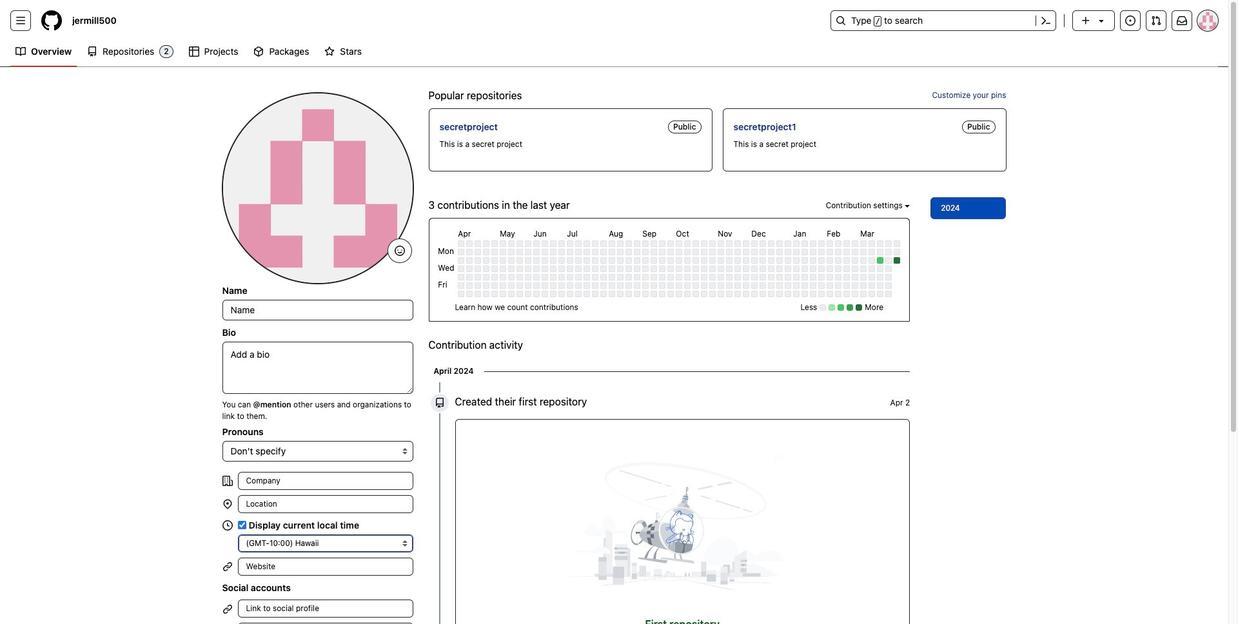 Task type: locate. For each thing, give the bounding box(es) containing it.
link image
[[222, 562, 233, 572]]

2 link to social profile text field from the top
[[238, 623, 413, 624]]

clock image
[[222, 520, 233, 531]]

table image
[[189, 46, 199, 57]]

social account image
[[222, 604, 233, 614]]

Company field
[[238, 472, 413, 490]]

plus image
[[1081, 15, 1091, 26]]

location image
[[222, 499, 233, 510]]

Name field
[[222, 300, 413, 321]]

cell
[[458, 241, 465, 247], [467, 241, 473, 247], [475, 241, 481, 247], [483, 241, 490, 247], [492, 241, 498, 247], [500, 241, 507, 247], [509, 241, 515, 247], [517, 241, 523, 247], [525, 241, 532, 247], [534, 241, 540, 247], [542, 241, 549, 247], [550, 241, 557, 247], [559, 241, 565, 247], [567, 241, 574, 247], [576, 241, 582, 247], [584, 241, 590, 247], [592, 241, 599, 247], [601, 241, 607, 247], [609, 241, 616, 247], [618, 241, 624, 247], [626, 241, 632, 247], [634, 241, 641, 247], [643, 241, 649, 247], [651, 241, 658, 247], [659, 241, 666, 247], [668, 241, 674, 247], [676, 241, 683, 247], [685, 241, 691, 247], [693, 241, 699, 247], [701, 241, 708, 247], [710, 241, 716, 247], [718, 241, 725, 247], [727, 241, 733, 247], [735, 241, 741, 247], [743, 241, 750, 247], [752, 241, 758, 247], [760, 241, 767, 247], [768, 241, 775, 247], [777, 241, 783, 247], [785, 241, 792, 247], [794, 241, 800, 247], [802, 241, 808, 247], [810, 241, 817, 247], [819, 241, 825, 247], [827, 241, 834, 247], [836, 241, 842, 247], [844, 241, 850, 247], [852, 241, 859, 247], [861, 241, 867, 247], [869, 241, 876, 247], [878, 241, 884, 247], [886, 241, 892, 247], [894, 241, 901, 247], [458, 249, 465, 256], [467, 249, 473, 256], [475, 249, 481, 256], [483, 249, 490, 256], [492, 249, 498, 256], [500, 249, 507, 256], [509, 249, 515, 256], [517, 249, 523, 256], [525, 249, 532, 256], [534, 249, 540, 256], [542, 249, 549, 256], [550, 249, 557, 256], [559, 249, 565, 256], [567, 249, 574, 256], [576, 249, 582, 256], [584, 249, 590, 256], [592, 249, 599, 256], [601, 249, 607, 256], [609, 249, 616, 256], [618, 249, 624, 256], [626, 249, 632, 256], [634, 249, 641, 256], [643, 249, 649, 256], [651, 249, 658, 256], [659, 249, 666, 256], [668, 249, 674, 256], [676, 249, 683, 256], [685, 249, 691, 256], [693, 249, 699, 256], [701, 249, 708, 256], [710, 249, 716, 256], [718, 249, 725, 256], [727, 249, 733, 256], [735, 249, 741, 256], [743, 249, 750, 256], [752, 249, 758, 256], [760, 249, 767, 256], [768, 249, 775, 256], [777, 249, 783, 256], [785, 249, 792, 256], [794, 249, 800, 256], [802, 249, 808, 256], [810, 249, 817, 256], [819, 249, 825, 256], [827, 249, 834, 256], [836, 249, 842, 256], [844, 249, 850, 256], [852, 249, 859, 256], [861, 249, 867, 256], [869, 249, 876, 256], [878, 249, 884, 256], [886, 249, 892, 256], [894, 249, 901, 256], [458, 258, 465, 264], [467, 258, 473, 264], [475, 258, 481, 264], [483, 258, 490, 264], [492, 258, 498, 264], [500, 258, 507, 264], [509, 258, 515, 264], [517, 258, 523, 264], [525, 258, 532, 264], [534, 258, 540, 264], [542, 258, 549, 264], [550, 258, 557, 264], [559, 258, 565, 264], [567, 258, 574, 264], [576, 258, 582, 264], [584, 258, 590, 264], [592, 258, 599, 264], [601, 258, 607, 264], [609, 258, 616, 264], [618, 258, 624, 264], [626, 258, 632, 264], [634, 258, 641, 264], [643, 258, 649, 264], [651, 258, 658, 264], [659, 258, 666, 264], [668, 258, 674, 264], [676, 258, 683, 264], [685, 258, 691, 264], [693, 258, 699, 264], [701, 258, 708, 264], [710, 258, 716, 264], [718, 258, 725, 264], [727, 258, 733, 264], [735, 258, 741, 264], [743, 258, 750, 264], [752, 258, 758, 264], [760, 258, 767, 264], [768, 258, 775, 264], [777, 258, 783, 264], [785, 258, 792, 264], [794, 258, 800, 264], [802, 258, 808, 264], [810, 258, 817, 264], [819, 258, 825, 264], [827, 258, 834, 264], [836, 258, 842, 264], [844, 258, 850, 264], [852, 258, 859, 264], [861, 258, 867, 264], [869, 258, 876, 264], [878, 258, 884, 264], [886, 258, 892, 264], [894, 258, 901, 264], [458, 266, 465, 272], [467, 266, 473, 272], [475, 266, 481, 272], [483, 266, 490, 272], [492, 266, 498, 272], [500, 266, 507, 272], [509, 266, 515, 272], [517, 266, 523, 272], [525, 266, 532, 272], [534, 266, 540, 272], [542, 266, 549, 272], [550, 266, 557, 272], [559, 266, 565, 272], [567, 266, 574, 272], [576, 266, 582, 272], [584, 266, 590, 272], [592, 266, 599, 272], [601, 266, 607, 272], [609, 266, 616, 272], [618, 266, 624, 272], [626, 266, 632, 272], [634, 266, 641, 272], [643, 266, 649, 272], [651, 266, 658, 272], [659, 266, 666, 272], [668, 266, 674, 272], [676, 266, 683, 272], [685, 266, 691, 272], [693, 266, 699, 272], [701, 266, 708, 272], [710, 266, 716, 272], [718, 266, 725, 272], [727, 266, 733, 272], [735, 266, 741, 272], [743, 266, 750, 272], [752, 266, 758, 272], [760, 266, 767, 272], [768, 266, 775, 272], [777, 266, 783, 272], [785, 266, 792, 272], [794, 266, 800, 272], [802, 266, 808, 272], [810, 266, 817, 272], [819, 266, 825, 272], [827, 266, 834, 272], [836, 266, 842, 272], [844, 266, 850, 272], [852, 266, 859, 272], [861, 266, 867, 272], [869, 266, 876, 272], [878, 266, 884, 272], [886, 266, 892, 272], [458, 274, 465, 281], [467, 274, 473, 281], [475, 274, 481, 281], [483, 274, 490, 281], [492, 274, 498, 281], [500, 274, 507, 281], [509, 274, 515, 281], [517, 274, 523, 281], [525, 274, 532, 281], [534, 274, 540, 281], [542, 274, 549, 281], [550, 274, 557, 281], [559, 274, 565, 281], [567, 274, 574, 281], [576, 274, 582, 281], [584, 274, 590, 281], [592, 274, 599, 281], [601, 274, 607, 281], [609, 274, 616, 281], [618, 274, 624, 281], [626, 274, 632, 281], [634, 274, 641, 281], [643, 274, 649, 281], [651, 274, 658, 281], [659, 274, 666, 281], [668, 274, 674, 281], [676, 274, 683, 281], [685, 274, 691, 281], [693, 274, 699, 281], [701, 274, 708, 281], [710, 274, 716, 281], [718, 274, 725, 281], [727, 274, 733, 281], [735, 274, 741, 281], [743, 274, 750, 281], [752, 274, 758, 281], [760, 274, 767, 281], [768, 274, 775, 281], [777, 274, 783, 281], [785, 274, 792, 281], [794, 274, 800, 281], [802, 274, 808, 281], [810, 274, 817, 281], [819, 274, 825, 281], [827, 274, 834, 281], [836, 274, 842, 281], [844, 274, 850, 281], [852, 274, 859, 281], [861, 274, 867, 281], [869, 274, 876, 281], [878, 274, 884, 281], [886, 274, 892, 281], [458, 283, 465, 289], [467, 283, 473, 289], [475, 283, 481, 289], [483, 283, 490, 289], [492, 283, 498, 289], [500, 283, 507, 289], [509, 283, 515, 289], [517, 283, 523, 289], [525, 283, 532, 289], [534, 283, 540, 289], [542, 283, 549, 289], [550, 283, 557, 289], [559, 283, 565, 289], [567, 283, 574, 289], [576, 283, 582, 289], [584, 283, 590, 289], [592, 283, 599, 289], [601, 283, 607, 289], [609, 283, 616, 289], [618, 283, 624, 289], [626, 283, 632, 289], [634, 283, 641, 289], [643, 283, 649, 289], [651, 283, 658, 289], [659, 283, 666, 289], [668, 283, 674, 289], [676, 283, 683, 289], [685, 283, 691, 289], [693, 283, 699, 289], [701, 283, 708, 289], [710, 283, 716, 289], [718, 283, 725, 289], [727, 283, 733, 289], [735, 283, 741, 289], [743, 283, 750, 289], [752, 283, 758, 289], [760, 283, 767, 289], [768, 283, 775, 289], [777, 283, 783, 289], [785, 283, 792, 289], [794, 283, 800, 289], [802, 283, 808, 289], [810, 283, 817, 289], [819, 283, 825, 289], [827, 283, 834, 289], [836, 283, 842, 289], [844, 283, 850, 289], [852, 283, 859, 289], [861, 283, 867, 289], [869, 283, 876, 289], [878, 283, 884, 289], [886, 283, 892, 289], [458, 291, 465, 298], [467, 291, 473, 298], [475, 291, 481, 298], [483, 291, 490, 298], [492, 291, 498, 298], [500, 291, 507, 298], [509, 291, 515, 298], [517, 291, 523, 298], [525, 291, 532, 298], [534, 291, 540, 298], [542, 291, 549, 298], [550, 291, 557, 298], [559, 291, 565, 298], [567, 291, 574, 298], [576, 291, 582, 298], [584, 291, 590, 298], [592, 291, 599, 298], [601, 291, 607, 298], [609, 291, 616, 298], [618, 291, 624, 298], [626, 291, 632, 298], [634, 291, 641, 298], [643, 291, 649, 298], [651, 291, 658, 298], [659, 291, 666, 298], [668, 291, 674, 298], [676, 291, 683, 298], [685, 291, 691, 298], [693, 291, 699, 298], [701, 291, 708, 298], [710, 291, 716, 298], [718, 291, 725, 298], [727, 291, 733, 298], [735, 291, 741, 298], [743, 291, 750, 298], [752, 291, 758, 298], [760, 291, 767, 298], [768, 291, 775, 298], [777, 291, 783, 298], [785, 291, 792, 298], [794, 291, 800, 298], [802, 291, 808, 298], [810, 291, 817, 298], [819, 291, 825, 298], [827, 291, 834, 298], [836, 291, 842, 298], [844, 291, 850, 298], [852, 291, 859, 298], [861, 291, 867, 298], [869, 291, 876, 298], [878, 291, 884, 298], [886, 291, 892, 298]]

None checkbox
[[238, 521, 246, 530]]

0 vertical spatial link to social profile text field
[[238, 600, 413, 618]]

repo image
[[87, 46, 97, 57]]

organization image
[[222, 476, 233, 486]]

Link to social profile text field
[[238, 600, 413, 618], [238, 623, 413, 624]]

issue opened image
[[1126, 15, 1136, 26]]

grid
[[436, 227, 903, 300]]

change your avatar image
[[222, 93, 413, 284]]

congratulations on your first repository! image
[[521, 430, 844, 624]]

1 vertical spatial link to social profile text field
[[238, 623, 413, 624]]



Task type: describe. For each thing, give the bounding box(es) containing it.
git pull request image
[[1151, 15, 1162, 26]]

star image
[[325, 46, 335, 57]]

command palette image
[[1041, 15, 1051, 26]]

Location field
[[238, 495, 413, 513]]

smiley image
[[394, 246, 405, 256]]

notifications image
[[1177, 15, 1188, 26]]

repo image
[[434, 398, 445, 409]]

homepage image
[[41, 10, 62, 31]]

triangle down image
[[1097, 15, 1107, 26]]

1 link to social profile text field from the top
[[238, 600, 413, 618]]

package image
[[254, 46, 264, 57]]

Add a bio text field
[[222, 342, 413, 394]]

book image
[[15, 46, 26, 57]]

Website field
[[238, 558, 413, 576]]



Task type: vqa. For each thing, say whether or not it's contained in the screenshot.
book icon at the left top of page
yes



